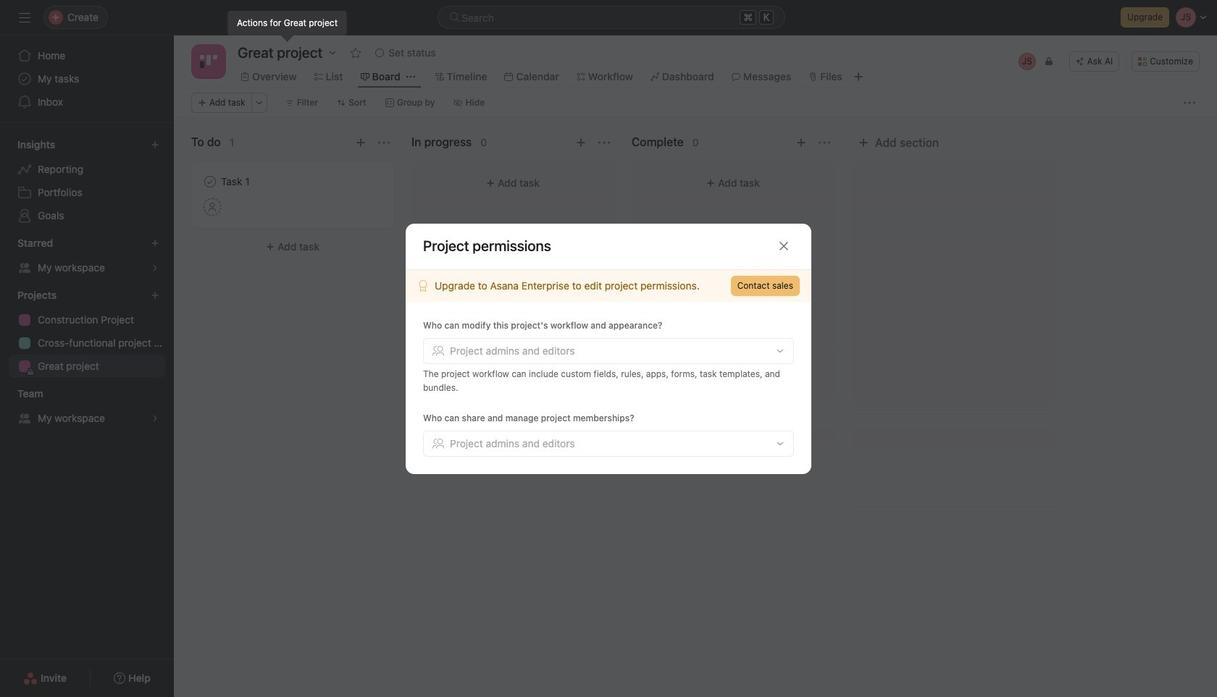 Task type: describe. For each thing, give the bounding box(es) containing it.
close this dialog image
[[778, 241, 790, 252]]

teams element
[[0, 381, 174, 433]]

board image
[[200, 53, 217, 70]]

global element
[[0, 36, 174, 122]]

add task image
[[355, 137, 367, 149]]

mark complete image
[[201, 173, 219, 191]]



Task type: vqa. For each thing, say whether or not it's contained in the screenshot.
Marketing
no



Task type: locate. For each thing, give the bounding box(es) containing it.
add task image
[[575, 137, 587, 149], [796, 137, 807, 149]]

0 horizontal spatial add task image
[[575, 137, 587, 149]]

Mark complete checkbox
[[201, 173, 219, 191]]

1 add task image from the left
[[575, 137, 587, 149]]

dialog
[[406, 224, 812, 474]]

insights element
[[0, 132, 174, 230]]

projects element
[[0, 283, 174, 381]]

starred element
[[0, 230, 174, 283]]

add to starred image
[[350, 47, 362, 59]]

tooltip
[[228, 11, 346, 40]]

hide sidebar image
[[19, 12, 30, 23]]

2 add task image from the left
[[796, 137, 807, 149]]

1 horizontal spatial add task image
[[796, 137, 807, 149]]



